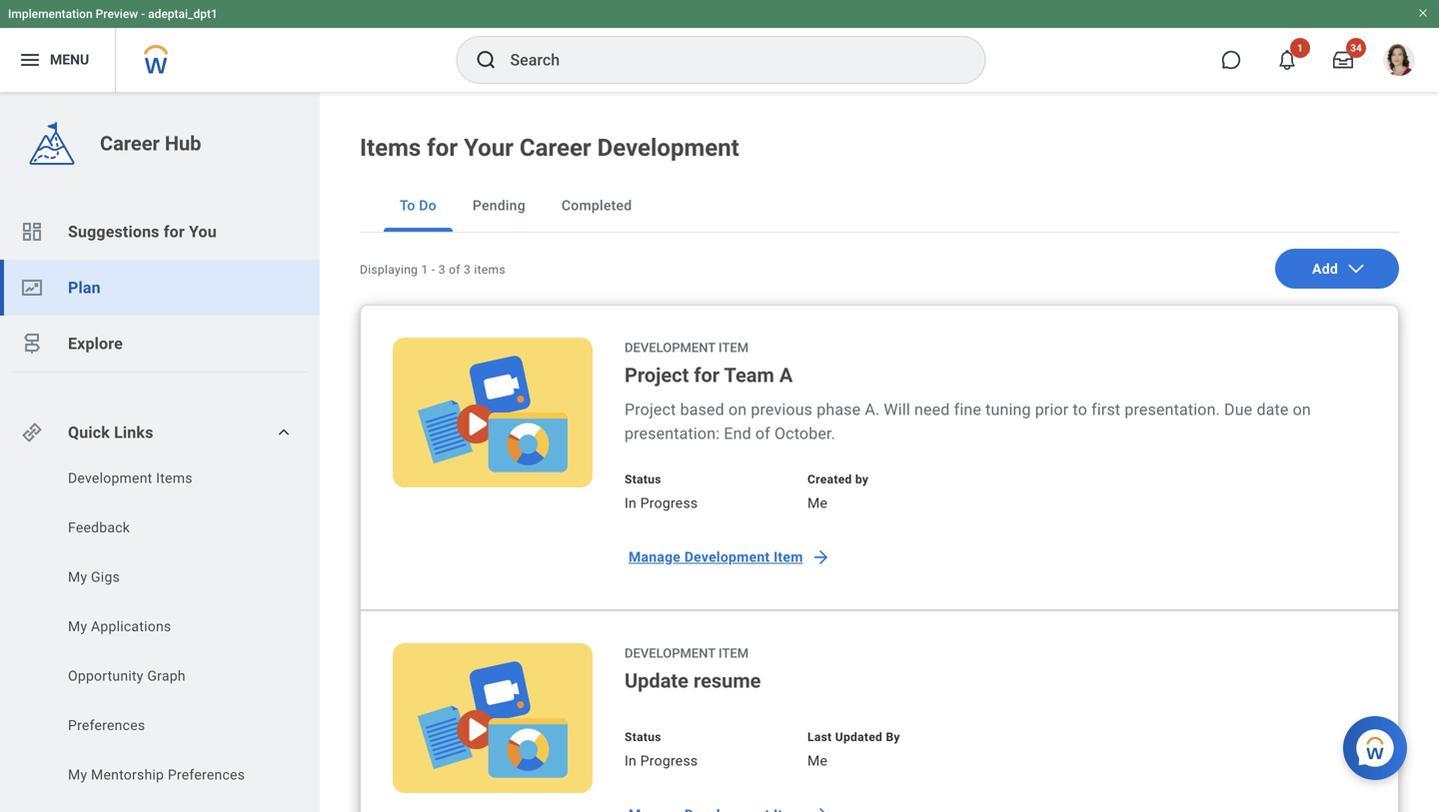 Task type: describe. For each thing, give the bounding box(es) containing it.
my for my mentorship preferences
[[68, 767, 87, 784]]

development for development items
[[68, 470, 152, 487]]

menu
[[50, 52, 89, 68]]

a.
[[865, 400, 880, 419]]

your
[[464, 133, 514, 162]]

do
[[419, 197, 437, 214]]

a
[[780, 364, 793, 387]]

in for me
[[625, 495, 637, 512]]

profile logan mcneil image
[[1384, 44, 1416, 80]]

hub
[[165, 132, 201, 155]]

status for by
[[625, 731, 662, 745]]

add button
[[1276, 249, 1400, 289]]

dashboard image
[[20, 220, 44, 244]]

project inside development item project for team a
[[625, 364, 689, 387]]

prior
[[1035, 400, 1069, 419]]

preview
[[96, 7, 138, 21]]

for inside development item project for team a
[[694, 364, 720, 387]]

plan link
[[0, 260, 320, 316]]

search image
[[474, 48, 498, 72]]

of inside project based on previous phase a. will need fine tuning prior to first presentation. due date on presentation: end of october.
[[756, 424, 771, 443]]

applications
[[91, 619, 171, 635]]

suggestions
[[68, 222, 160, 241]]

0 horizontal spatial of
[[449, 263, 461, 277]]

menu button
[[0, 28, 115, 92]]

quick links
[[68, 423, 153, 442]]

status in progress for me
[[625, 473, 698, 512]]

manage development item
[[629, 549, 803, 566]]

plan
[[68, 278, 101, 297]]

adeptai_dpt1
[[148, 7, 218, 21]]

last
[[808, 731, 832, 745]]

item for for
[[719, 340, 749, 355]]

- for preview
[[141, 7, 145, 21]]

2 3 from the left
[[464, 263, 471, 277]]

items inside list
[[156, 470, 193, 487]]

completed
[[562, 197, 632, 214]]

feedback
[[68, 520, 130, 536]]

1 button
[[1266, 38, 1311, 82]]

arrow right image inside manage development item button
[[811, 548, 831, 568]]

list containing development items
[[0, 469, 320, 791]]

menu banner
[[0, 0, 1440, 92]]

displaying 1 - 3 of 3 items
[[360, 263, 506, 277]]

my for my applications
[[68, 619, 87, 635]]

you
[[189, 222, 217, 241]]

fine
[[954, 400, 982, 419]]

gigs
[[91, 569, 120, 586]]

opportunity graph link
[[66, 667, 272, 687]]

phase
[[817, 400, 861, 419]]

opportunity graph
[[68, 668, 186, 685]]

1 3 from the left
[[439, 263, 446, 277]]

development item update resume
[[625, 646, 761, 693]]

0 horizontal spatial 1
[[421, 263, 428, 277]]

development for development item update resume
[[625, 646, 716, 661]]

graph
[[147, 668, 186, 685]]

implementation preview -   adeptai_dpt1
[[8, 7, 218, 21]]

presentation.
[[1125, 400, 1221, 419]]

career hub
[[100, 132, 201, 155]]

suggestions for you link
[[0, 204, 320, 260]]

chevron up small image
[[274, 423, 294, 443]]

justify image
[[18, 48, 42, 72]]

development items link
[[66, 469, 272, 489]]

updated
[[836, 731, 883, 745]]

2 on from the left
[[1293, 400, 1312, 419]]

due
[[1225, 400, 1253, 419]]

last updated by me
[[808, 731, 901, 770]]

add
[[1313, 261, 1339, 277]]

1 inside button
[[1298, 42, 1303, 54]]

0 vertical spatial items
[[360, 133, 421, 162]]

preferences link
[[66, 716, 272, 736]]

status for me
[[625, 473, 662, 487]]

end
[[724, 424, 752, 443]]

inbox large image
[[1334, 50, 1354, 70]]

opportunity
[[68, 668, 144, 685]]

based
[[680, 400, 725, 419]]

to do
[[400, 197, 437, 214]]

quick
[[68, 423, 110, 442]]

link image
[[20, 421, 44, 445]]

quick links element
[[20, 413, 304, 453]]

mentorship
[[91, 767, 164, 784]]

first
[[1092, 400, 1121, 419]]

need
[[915, 400, 950, 419]]

progress for by
[[641, 753, 698, 770]]

by
[[886, 731, 901, 745]]

explore
[[68, 334, 123, 353]]



Task type: locate. For each thing, give the bounding box(es) containing it.
for for your
[[427, 133, 458, 162]]

0 vertical spatial status
[[625, 473, 662, 487]]

development inside development items link
[[68, 470, 152, 487]]

status down presentation:
[[625, 473, 662, 487]]

my mentorship preferences link
[[66, 766, 272, 786]]

progress up the "manage" on the left of the page
[[641, 495, 698, 512]]

project inside project based on previous phase a. will need fine tuning prior to first presentation. due date on presentation: end of october.
[[625, 400, 676, 419]]

0 vertical spatial arrow right image
[[811, 548, 831, 568]]

2 in from the top
[[625, 753, 637, 770]]

status in progress down presentation:
[[625, 473, 698, 512]]

items
[[474, 263, 506, 277]]

my inside my mentorship preferences link
[[68, 767, 87, 784]]

manage
[[629, 549, 681, 566]]

development for development item project for team a
[[625, 340, 716, 355]]

preferences
[[68, 718, 145, 734], [168, 767, 245, 784]]

1 horizontal spatial items
[[360, 133, 421, 162]]

1 arrow right image from the top
[[811, 548, 831, 568]]

manage development item button
[[617, 538, 839, 578]]

to do button
[[384, 180, 453, 232]]

update
[[625, 670, 689, 693]]

in down update
[[625, 753, 637, 770]]

in for by
[[625, 753, 637, 770]]

items for your career development
[[360, 133, 740, 162]]

3
[[439, 263, 446, 277], [464, 263, 471, 277]]

item for resume
[[719, 646, 749, 661]]

me
[[808, 495, 828, 512], [808, 753, 828, 770]]

1 vertical spatial status in progress
[[625, 731, 698, 770]]

development inside development item project for team a
[[625, 340, 716, 355]]

arrow right image down created by me
[[811, 548, 831, 568]]

1 vertical spatial me
[[808, 753, 828, 770]]

0 horizontal spatial items
[[156, 470, 193, 487]]

tab list
[[360, 180, 1400, 233]]

1 on from the left
[[729, 400, 747, 419]]

1 my from the top
[[68, 569, 87, 586]]

1 vertical spatial item
[[774, 549, 803, 566]]

project
[[625, 364, 689, 387], [625, 400, 676, 419]]

items
[[360, 133, 421, 162], [156, 470, 193, 487]]

for
[[427, 133, 458, 162], [164, 222, 185, 241], [694, 364, 720, 387]]

progress down update
[[641, 753, 698, 770]]

project up based
[[625, 364, 689, 387]]

of left items
[[449, 263, 461, 277]]

me down the created
[[808, 495, 828, 512]]

2 status from the top
[[625, 731, 662, 745]]

my gigs
[[68, 569, 120, 586]]

2 my from the top
[[68, 619, 87, 635]]

created by me
[[808, 473, 869, 512]]

1 vertical spatial 1
[[421, 263, 428, 277]]

1 horizontal spatial career
[[520, 133, 592, 162]]

my applications link
[[66, 617, 272, 637]]

development up update
[[625, 646, 716, 661]]

to
[[1073, 400, 1088, 419]]

1 horizontal spatial -
[[432, 263, 435, 277]]

timeline milestone image
[[20, 332, 44, 356]]

1 vertical spatial my
[[68, 619, 87, 635]]

pending
[[473, 197, 526, 214]]

list
[[0, 204, 320, 372], [0, 469, 320, 791]]

me inside created by me
[[808, 495, 828, 512]]

1 status in progress from the top
[[625, 473, 698, 512]]

0 vertical spatial status in progress
[[625, 473, 698, 512]]

0 vertical spatial me
[[808, 495, 828, 512]]

my left mentorship
[[68, 767, 87, 784]]

tuning
[[986, 400, 1031, 419]]

career right 'your'
[[520, 133, 592, 162]]

- for 1
[[432, 263, 435, 277]]

my
[[68, 569, 87, 586], [68, 619, 87, 635], [68, 767, 87, 784]]

1 project from the top
[[625, 364, 689, 387]]

suggestions for you
[[68, 222, 217, 241]]

1 vertical spatial preferences
[[168, 767, 245, 784]]

1 right 'notifications large' image
[[1298, 42, 1303, 54]]

created
[[808, 473, 852, 487]]

me down last
[[808, 753, 828, 770]]

0 vertical spatial 1
[[1298, 42, 1303, 54]]

item inside development item project for team a
[[719, 340, 749, 355]]

0 vertical spatial list
[[0, 204, 320, 372]]

will
[[884, 400, 911, 419]]

0 vertical spatial preferences
[[68, 718, 145, 734]]

0 vertical spatial project
[[625, 364, 689, 387]]

3 my from the top
[[68, 767, 87, 784]]

- right displaying
[[432, 263, 435, 277]]

my inside my gigs link
[[68, 569, 87, 586]]

0 horizontal spatial for
[[164, 222, 185, 241]]

presentation:
[[625, 424, 720, 443]]

close environment banner image
[[1418, 7, 1430, 19]]

1 vertical spatial arrow right image
[[811, 806, 831, 813]]

0 vertical spatial -
[[141, 7, 145, 21]]

for left 'your'
[[427, 133, 458, 162]]

0 vertical spatial for
[[427, 133, 458, 162]]

development item project for team a
[[625, 340, 793, 387]]

links
[[114, 423, 153, 442]]

2 progress from the top
[[641, 753, 698, 770]]

to
[[400, 197, 415, 214]]

1 vertical spatial for
[[164, 222, 185, 241]]

of right end
[[756, 424, 771, 443]]

development right the "manage" on the left of the page
[[685, 549, 770, 566]]

progress
[[641, 495, 698, 512], [641, 753, 698, 770]]

me inside last updated by me
[[808, 753, 828, 770]]

development inside manage development item button
[[685, 549, 770, 566]]

development up based
[[625, 340, 716, 355]]

1 vertical spatial items
[[156, 470, 193, 487]]

project up presentation:
[[625, 400, 676, 419]]

project based on previous phase a. will need fine tuning prior to first presentation. due date on presentation: end of october.
[[625, 400, 1312, 443]]

1 me from the top
[[808, 495, 828, 512]]

item
[[719, 340, 749, 355], [774, 549, 803, 566], [719, 646, 749, 661]]

on up end
[[729, 400, 747, 419]]

2 horizontal spatial for
[[694, 364, 720, 387]]

1 in from the top
[[625, 495, 637, 512]]

my mentorship preferences
[[68, 767, 245, 784]]

Search Workday  search field
[[510, 38, 944, 82]]

0 vertical spatial my
[[68, 569, 87, 586]]

status down update
[[625, 731, 662, 745]]

on right date
[[1293, 400, 1312, 419]]

implementation
[[8, 7, 93, 21]]

chevron down image
[[1347, 259, 1367, 279]]

2 status in progress from the top
[[625, 731, 698, 770]]

development items
[[68, 470, 193, 487]]

1 progress from the top
[[641, 495, 698, 512]]

my applications
[[68, 619, 171, 635]]

1 vertical spatial in
[[625, 753, 637, 770]]

2 me from the top
[[808, 753, 828, 770]]

development up completed
[[597, 133, 740, 162]]

1 horizontal spatial for
[[427, 133, 458, 162]]

1 vertical spatial list
[[0, 469, 320, 791]]

my for my gigs
[[68, 569, 87, 586]]

0 horizontal spatial on
[[729, 400, 747, 419]]

in
[[625, 495, 637, 512], [625, 753, 637, 770]]

2 list from the top
[[0, 469, 320, 791]]

item inside button
[[774, 549, 803, 566]]

1 vertical spatial -
[[432, 263, 435, 277]]

1
[[1298, 42, 1303, 54], [421, 263, 428, 277]]

1 horizontal spatial preferences
[[168, 767, 245, 784]]

item inside 'development item update resume'
[[719, 646, 749, 661]]

october.
[[775, 424, 836, 443]]

1 horizontal spatial of
[[756, 424, 771, 443]]

arrow right image down last updated by me at the right of the page
[[811, 806, 831, 813]]

1 horizontal spatial 3
[[464, 263, 471, 277]]

onboarding home image
[[20, 276, 44, 300]]

1 vertical spatial of
[[756, 424, 771, 443]]

for up based
[[694, 364, 720, 387]]

0 horizontal spatial preferences
[[68, 718, 145, 734]]

1 vertical spatial project
[[625, 400, 676, 419]]

2 project from the top
[[625, 400, 676, 419]]

explore link
[[0, 316, 320, 372]]

career
[[100, 132, 160, 155], [520, 133, 592, 162]]

team
[[724, 364, 775, 387]]

items up 'to'
[[360, 133, 421, 162]]

0 vertical spatial of
[[449, 263, 461, 277]]

displaying
[[360, 263, 418, 277]]

resume
[[694, 670, 761, 693]]

for for you
[[164, 222, 185, 241]]

1 status from the top
[[625, 473, 662, 487]]

in up the "manage" on the left of the page
[[625, 495, 637, 512]]

2 vertical spatial item
[[719, 646, 749, 661]]

1 vertical spatial status
[[625, 731, 662, 745]]

status in progress down update
[[625, 731, 698, 770]]

development down quick links at the left
[[68, 470, 152, 487]]

items down quick links element
[[156, 470, 193, 487]]

2 arrow right image from the top
[[811, 806, 831, 813]]

my down my gigs
[[68, 619, 87, 635]]

1 horizontal spatial 1
[[1298, 42, 1303, 54]]

by
[[856, 473, 869, 487]]

0 vertical spatial progress
[[641, 495, 698, 512]]

my gigs link
[[66, 568, 272, 588]]

previous
[[751, 400, 813, 419]]

34
[[1351, 42, 1362, 54]]

feedback link
[[66, 518, 272, 538]]

date
[[1257, 400, 1289, 419]]

completed button
[[546, 180, 648, 232]]

for left you
[[164, 222, 185, 241]]

arrow right image
[[811, 548, 831, 568], [811, 806, 831, 813]]

of
[[449, 263, 461, 277], [756, 424, 771, 443]]

- right 'preview'
[[141, 7, 145, 21]]

career left hub at left top
[[100, 132, 160, 155]]

notifications large image
[[1278, 50, 1298, 70]]

status in progress for by
[[625, 731, 698, 770]]

progress for me
[[641, 495, 698, 512]]

- inside menu banner
[[141, 7, 145, 21]]

1 list from the top
[[0, 204, 320, 372]]

tab list containing to do
[[360, 180, 1400, 233]]

34 button
[[1322, 38, 1367, 82]]

2 vertical spatial my
[[68, 767, 87, 784]]

1 horizontal spatial on
[[1293, 400, 1312, 419]]

0 vertical spatial in
[[625, 495, 637, 512]]

development inside 'development item update resume'
[[625, 646, 716, 661]]

list containing suggestions for you
[[0, 204, 320, 372]]

pending button
[[457, 180, 542, 232]]

-
[[141, 7, 145, 21], [432, 263, 435, 277]]

preferences down the preferences link
[[168, 767, 245, 784]]

preferences down opportunity
[[68, 718, 145, 734]]

status in progress
[[625, 473, 698, 512], [625, 731, 698, 770]]

0 horizontal spatial 3
[[439, 263, 446, 277]]

for inside list
[[164, 222, 185, 241]]

2 vertical spatial for
[[694, 364, 720, 387]]

0 horizontal spatial -
[[141, 7, 145, 21]]

0 vertical spatial item
[[719, 340, 749, 355]]

my left gigs
[[68, 569, 87, 586]]

0 horizontal spatial career
[[100, 132, 160, 155]]

1 vertical spatial progress
[[641, 753, 698, 770]]

1 right displaying
[[421, 263, 428, 277]]



Task type: vqa. For each thing, say whether or not it's contained in the screenshot.
31.6%
no



